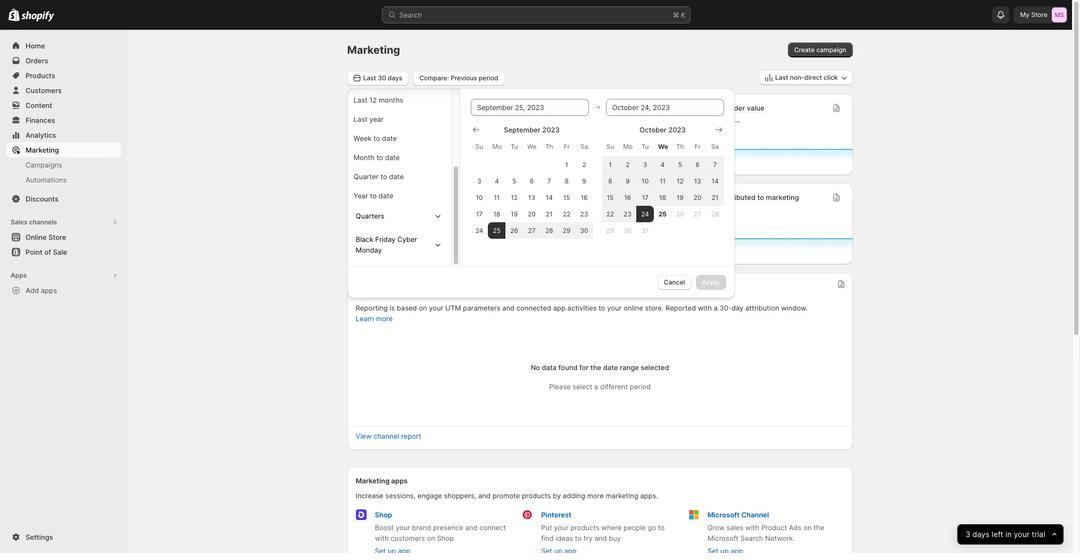 Task type: vqa. For each thing, say whether or not it's contained in the screenshot.


Task type: describe. For each thing, give the bounding box(es) containing it.
1 horizontal spatial 14 button
[[706, 173, 724, 189]]

cyber
[[397, 235, 417, 243]]

20 for the left 20 button
[[528, 210, 536, 218]]

and inside reporting is based on your utm parameters and connected app activities to your online store. reported with a 30-day attribution window. learn more
[[502, 304, 515, 312]]

people
[[624, 524, 646, 532]]

view channel report
[[356, 432, 421, 441]]

customers
[[26, 86, 62, 95]]

1 vertical spatial 27
[[528, 226, 535, 234]]

1 horizontal spatial period
[[630, 383, 651, 391]]

period inside "compare: previous period" dropdown button
[[479, 74, 498, 82]]

settings link
[[6, 530, 121, 545]]

14 for left 14 button
[[546, 193, 553, 201]]

1 29 button from the left
[[558, 222, 575, 239]]

online for 0%
[[527, 104, 548, 112]]

promote
[[492, 492, 520, 500]]

customers
[[391, 534, 425, 543]]

connect
[[479, 524, 506, 532]]

1 22 from the left
[[563, 210, 571, 218]]

0 horizontal spatial 4
[[495, 177, 499, 185]]

is
[[390, 304, 395, 312]]

previous
[[451, 74, 477, 82]]

1 horizontal spatial 6 button
[[689, 156, 706, 173]]

a inside reporting is based on your utm parameters and connected app activities to your online store. reported with a 30-day attribution window. learn more
[[714, 304, 718, 312]]

online inside button
[[26, 233, 47, 242]]

su for september
[[475, 142, 483, 150]]

30 for 1st 30 button from the left
[[580, 226, 588, 234]]

we for september
[[527, 142, 537, 150]]

14 for 14 button to the right
[[712, 177, 719, 185]]

1 horizontal spatial 4
[[661, 160, 665, 168]]

apps for marketing apps
[[391, 477, 408, 485]]

0 horizontal spatial 14 button
[[540, 189, 558, 206]]

1 horizontal spatial 26 button
[[671, 206, 689, 222]]

campaign
[[816, 46, 846, 54]]

compare: previous period button
[[413, 70, 505, 85]]

channel
[[741, 511, 769, 519]]

online store
[[26, 233, 66, 242]]

1 horizontal spatial 3 button
[[636, 156, 654, 173]]

23 for first 23 button from the right
[[624, 210, 632, 218]]

last 12 months button
[[350, 91, 448, 108]]

0 horizontal spatial 3 button
[[471, 173, 488, 189]]

1 vertical spatial 21
[[546, 210, 553, 218]]

automations link
[[6, 172, 121, 187]]

reporting
[[356, 304, 388, 312]]

marketing for $0.00
[[590, 193, 623, 202]]

online store button
[[0, 230, 128, 245]]

1 horizontal spatial 28 button
[[706, 206, 724, 222]]

1 vertical spatial a
[[594, 383, 598, 391]]

1 16 button from the left
[[575, 189, 593, 206]]

mo for september
[[492, 142, 502, 150]]

fr for october 2023
[[695, 142, 701, 150]]

8 for first 8 button from right
[[608, 177, 612, 185]]

10 button for 17
[[471, 189, 488, 206]]

last 12 months
[[354, 95, 403, 104]]

month to date
[[354, 153, 400, 161]]

sales channels button
[[6, 215, 121, 230]]

sa for september 2023
[[580, 142, 588, 150]]

0 for orders
[[698, 205, 706, 218]]

last for last 30 days
[[363, 74, 376, 82]]

0 horizontal spatial 13 button
[[523, 189, 540, 206]]

no change image for orders attributed to marketing
[[710, 207, 716, 215]]

0 vertical spatial 27
[[694, 210, 701, 218]]

0 for online
[[356, 115, 363, 128]]

sales inside microsoft channel grow sales with product ads on the microsoft search network.
[[727, 524, 743, 532]]

rate
[[607, 104, 620, 112]]

last for last non-direct click
[[775, 73, 788, 81]]

last year
[[354, 115, 384, 123]]

sales for sales attributed to marketing
[[527, 193, 545, 202]]

grow
[[708, 524, 725, 532]]

2 8 button from the left
[[601, 173, 619, 189]]

1 16 from the left
[[581, 193, 588, 201]]

1 vertical spatial days
[[973, 530, 990, 539]]

1 horizontal spatial 4 button
[[654, 156, 671, 173]]

1 vertical spatial shop
[[437, 534, 454, 543]]

attributed for $0.00
[[547, 193, 580, 202]]

0 horizontal spatial 5
[[512, 177, 516, 185]]

thursday element for september 2023
[[540, 137, 558, 156]]

to inside button
[[374, 134, 380, 142]]

with inside shop boost your brand presence and connect with customers on shop
[[375, 534, 389, 543]]

attribution
[[745, 304, 779, 312]]

add
[[26, 286, 39, 295]]

quarters
[[356, 211, 384, 220]]

sa for october 2023
[[711, 142, 719, 150]]

quarter to date
[[354, 172, 404, 181]]

0 horizontal spatial 25 button
[[488, 222, 506, 239]]

search inside microsoft channel grow sales with product ads on the microsoft search network.
[[740, 534, 763, 543]]

shop link
[[375, 511, 392, 519]]

25 for left 25 button
[[493, 226, 501, 234]]

1 vertical spatial 17
[[476, 210, 483, 218]]

1 2 from the left
[[582, 160, 586, 168]]

buy
[[609, 534, 621, 543]]

with inside microsoft channel grow sales with product ads on the microsoft search network.
[[745, 524, 759, 532]]

no data found for the date range selected
[[531, 363, 669, 372]]

sunday element for september
[[471, 137, 488, 156]]

products inside pinterest put your products where people go to find ideas to try and buy
[[570, 524, 599, 532]]

0 vertical spatial products
[[522, 492, 551, 500]]

ads
[[789, 524, 801, 532]]

0 vertical spatial 12
[[369, 95, 377, 104]]

1 microsoft from the top
[[708, 511, 740, 519]]

25 for the rightmost 25 button
[[659, 210, 667, 218]]

year
[[369, 115, 384, 123]]

date for quarter to date
[[389, 172, 404, 181]]

by
[[553, 492, 561, 500]]

customers link
[[6, 83, 121, 98]]

1 23 button from the left
[[575, 206, 593, 222]]

report
[[401, 432, 421, 441]]

10 for 11
[[642, 177, 649, 185]]

no change image for online store sessions
[[367, 118, 373, 126]]

0 horizontal spatial 24 button
[[471, 222, 488, 239]]

0 horizontal spatial $0.00
[[356, 205, 387, 218]]

compare: previous period
[[419, 74, 498, 82]]

1 button for 2
[[601, 156, 619, 173]]

pinterest
[[541, 511, 571, 519]]

create campaign button
[[788, 43, 853, 57]]

1 horizontal spatial 19 button
[[671, 189, 689, 206]]

online for 0
[[356, 104, 377, 112]]

cancel
[[664, 278, 685, 286]]

analytics link
[[6, 128, 121, 143]]

reporting is based on your utm parameters and connected app activities to your online store. reported with a 30-day attribution window. learn more
[[356, 304, 808, 323]]

on inside reporting is based on your utm parameters and connected app activities to your online store. reported with a 30-day attribution window. learn more
[[419, 304, 427, 312]]

tu for october 2023
[[641, 142, 649, 150]]

1 horizontal spatial 17 button
[[636, 189, 654, 206]]

1 vertical spatial 6
[[530, 177, 534, 185]]

7 for right 7 button
[[713, 160, 717, 168]]

⌘ k
[[673, 11, 686, 19]]

home link
[[6, 38, 121, 53]]

view
[[356, 432, 372, 441]]

3 for 3 days left in your trial
[[966, 530, 970, 539]]

2 30 button from the left
[[619, 222, 636, 239]]

select
[[573, 383, 592, 391]]

10 for 17
[[476, 193, 483, 201]]

0 horizontal spatial 20 button
[[523, 206, 540, 222]]

0 horizontal spatial 27 button
[[523, 222, 540, 239]]

1 horizontal spatial 24 button
[[636, 206, 654, 222]]

order
[[727, 104, 745, 112]]

su for october
[[606, 142, 614, 150]]

1 horizontal spatial 17
[[642, 193, 648, 201]]

2023 for september 2023
[[542, 125, 560, 134]]

sales channels
[[11, 218, 57, 226]]

content link
[[6, 98, 121, 113]]

sunday element for october
[[601, 137, 619, 156]]

30 for 2nd 30 button
[[624, 226, 632, 234]]

click
[[824, 73, 838, 81]]

3 for leftmost 3 button
[[477, 177, 481, 185]]

window.
[[781, 304, 808, 312]]

parameters
[[463, 304, 500, 312]]

9 for first '9' button from the right
[[626, 177, 630, 185]]

0 vertical spatial the
[[590, 363, 601, 372]]

pinterest put your products where people go to find ideas to try and buy
[[541, 511, 665, 543]]

go
[[648, 524, 656, 532]]

0 horizontal spatial 24
[[475, 226, 483, 234]]

boost
[[375, 524, 394, 532]]

30-
[[720, 304, 732, 312]]

0 horizontal spatial 11 button
[[488, 189, 506, 206]]

0 horizontal spatial 12 button
[[506, 189, 523, 206]]

store for 0
[[379, 104, 396, 112]]

2 15 button from the left
[[601, 189, 619, 206]]

utm
[[445, 304, 461, 312]]

2 22 button from the left
[[601, 206, 619, 222]]

0 horizontal spatial search
[[399, 11, 422, 19]]

with inside reporting is based on your utm parameters and connected app activities to your online store. reported with a 30-day attribution window. learn more
[[698, 304, 712, 312]]

orders attributed to marketing
[[698, 193, 799, 202]]

19 for the leftmost 19 button
[[511, 210, 518, 218]]

1 horizontal spatial 12 button
[[671, 173, 689, 189]]

0 vertical spatial marketing
[[347, 44, 400, 56]]

learn more link
[[356, 314, 393, 323]]

13 for the leftmost 13 'button'
[[528, 193, 535, 201]]

quarter to date button
[[350, 168, 448, 185]]

adding
[[563, 492, 585, 500]]

1 horizontal spatial 7 button
[[706, 156, 724, 173]]

1 horizontal spatial 24
[[641, 210, 649, 218]]

29 for second 29 button from the left
[[606, 226, 614, 234]]

0 vertical spatial 6
[[696, 160, 700, 168]]

attributed for 0
[[723, 193, 756, 202]]

$0.00 for average
[[698, 115, 730, 128]]

0 vertical spatial 21
[[712, 193, 718, 201]]

1 horizontal spatial 13 button
[[689, 173, 706, 189]]

content
[[26, 101, 52, 110]]

home
[[26, 41, 45, 50]]

28 for the left 28 button
[[545, 226, 553, 234]]

pinterest link
[[541, 511, 571, 519]]

value
[[747, 104, 764, 112]]

1 horizontal spatial more
[[587, 492, 604, 500]]

orders for orders
[[26, 56, 48, 65]]

no change image for attributed
[[563, 207, 569, 215]]

products link
[[6, 68, 121, 83]]

13 for the rightmost 13 'button'
[[694, 177, 701, 185]]

fr for september 2023
[[564, 142, 570, 150]]

1 horizontal spatial 18 button
[[654, 189, 671, 206]]

31 button
[[636, 222, 654, 239]]

31
[[642, 226, 649, 234]]

0 horizontal spatial 26 button
[[506, 222, 523, 239]]

thursday element for october 2023
[[671, 137, 689, 156]]

put
[[541, 524, 552, 532]]

1 15 from the left
[[563, 193, 570, 201]]

1 horizontal spatial 21 button
[[706, 189, 724, 206]]

apps button
[[6, 268, 121, 283]]

month to date button
[[350, 149, 448, 166]]

0 horizontal spatial 28 button
[[540, 222, 558, 239]]

and left promote
[[478, 492, 491, 500]]

1 horizontal spatial shopify image
[[21, 11, 54, 22]]

data
[[542, 363, 557, 372]]

date left range
[[603, 363, 618, 372]]

0 vertical spatial 5
[[678, 160, 682, 168]]

0 horizontal spatial 17 button
[[471, 206, 488, 222]]

products
[[26, 71, 55, 80]]

2 2 button from the left
[[619, 156, 636, 173]]

YYYY-MM-DD text field
[[606, 99, 724, 116]]

average order value
[[698, 104, 764, 112]]

campaigns link
[[6, 157, 121, 172]]

no change image for online store conversion rate
[[548, 118, 554, 126]]

1 30 button from the left
[[575, 222, 593, 239]]

1 horizontal spatial 26
[[676, 210, 684, 218]]

month
[[354, 153, 375, 161]]

0 horizontal spatial 26
[[510, 226, 518, 234]]

0 horizontal spatial 18 button
[[488, 206, 506, 222]]



Task type: locate. For each thing, give the bounding box(es) containing it.
1 horizontal spatial 15 button
[[601, 189, 619, 206]]

store up sale at the top
[[48, 233, 66, 242]]

store left conversion
[[550, 104, 567, 112]]

0 horizontal spatial days
[[388, 74, 402, 82]]

friday element for september 2023
[[558, 137, 575, 156]]

1 su from the left
[[475, 142, 483, 150]]

1 saturday element from the left
[[575, 137, 593, 156]]

0 horizontal spatial 22 button
[[558, 206, 575, 222]]

wednesday element
[[523, 137, 540, 156], [654, 137, 671, 156]]

0 horizontal spatial the
[[590, 363, 601, 372]]

microsoft down grow
[[708, 534, 739, 543]]

2 monday element from the left
[[619, 137, 636, 156]]

7 button up orders attributed to marketing
[[706, 156, 724, 173]]

thursday element down october 2023
[[671, 137, 689, 156]]

0 down orders attributed to marketing
[[698, 205, 706, 218]]

20 for the right 20 button
[[694, 193, 701, 201]]

19 for the rightmost 19 button
[[677, 193, 684, 201]]

0 horizontal spatial shop
[[375, 511, 392, 519]]

2 store from the left
[[550, 104, 567, 112]]

2 button
[[575, 156, 593, 173], [619, 156, 636, 173]]

2 horizontal spatial 3
[[966, 530, 970, 539]]

grid containing october
[[601, 124, 724, 239]]

2 29 button from the left
[[601, 222, 619, 239]]

18 for rightmost 18 button
[[659, 193, 666, 201]]

23 for second 23 button from the right
[[580, 210, 588, 218]]

no change image for order
[[734, 118, 740, 126]]

29 down 'sales attributed to marketing' at top
[[563, 226, 571, 234]]

date inside year to date button
[[379, 191, 393, 200]]

5 button
[[671, 156, 689, 173], [506, 173, 523, 189]]

0 horizontal spatial 6 button
[[523, 173, 540, 189]]

1 8 button from the left
[[558, 173, 575, 189]]

1 horizontal spatial 16
[[624, 193, 631, 201]]

1
[[565, 160, 568, 168], [609, 160, 612, 168]]

2 grid from the left
[[601, 124, 724, 239]]

2 2 from the left
[[626, 160, 630, 168]]

1 horizontal spatial search
[[740, 534, 763, 543]]

on inside shop boost your brand presence and connect with customers on shop
[[427, 534, 435, 543]]

2023
[[542, 125, 560, 134], [668, 125, 686, 134]]

1 horizontal spatial store
[[1031, 11, 1048, 19]]

16
[[581, 193, 588, 201], [624, 193, 631, 201]]

last non-direct click button
[[759, 70, 853, 85]]

apps.
[[640, 492, 658, 500]]

last 30 days button
[[347, 70, 409, 85]]

3 days left in your trial
[[966, 530, 1045, 539]]

products left "by"
[[522, 492, 551, 500]]

th down september 2023
[[545, 142, 553, 150]]

0 horizontal spatial 15
[[563, 193, 570, 201]]

30 left '31'
[[624, 226, 632, 234]]

28 for rightmost 28 button
[[711, 210, 719, 218]]

1 friday element from the left
[[558, 137, 575, 156]]

9 button up '31' button
[[619, 173, 636, 189]]

and left connected
[[502, 304, 515, 312]]

2 15 from the left
[[607, 193, 614, 201]]

5 button down october 2023
[[671, 156, 689, 173]]

monday element for september
[[488, 137, 506, 156]]

2 sunday element from the left
[[601, 137, 619, 156]]

0 horizontal spatial 12
[[369, 95, 377, 104]]

12 for the right 12 button
[[677, 177, 684, 185]]

5 button down september
[[506, 173, 523, 189]]

1 horizontal spatial 20 button
[[689, 189, 706, 206]]

20
[[694, 193, 701, 201], [528, 210, 536, 218]]

and inside shop boost your brand presence and connect with customers on shop
[[465, 524, 478, 532]]

0 horizontal spatial 3
[[477, 177, 481, 185]]

0 horizontal spatial 30
[[378, 74, 386, 82]]

thursday element
[[540, 137, 558, 156], [671, 137, 689, 156]]

7 up 'sales attributed to marketing' at top
[[547, 177, 551, 185]]

0 horizontal spatial with
[[375, 534, 389, 543]]

0 horizontal spatial 0
[[356, 115, 363, 128]]

and inside pinterest put your products where people go to find ideas to try and buy
[[595, 534, 607, 543]]

1 horizontal spatial 14
[[712, 177, 719, 185]]

date for year to date
[[379, 191, 393, 200]]

2 su from the left
[[606, 142, 614, 150]]

compare:
[[419, 74, 449, 82]]

2 22 from the left
[[606, 210, 614, 218]]

0 horizontal spatial fr
[[564, 142, 570, 150]]

1 2023 from the left
[[542, 125, 560, 134]]

28 button down 'sales attributed to marketing' at top
[[540, 222, 558, 239]]

we for october
[[658, 142, 668, 150]]

marketing apps
[[356, 477, 408, 485]]

7 button up 'sales attributed to marketing' at top
[[540, 173, 558, 189]]

1 button
[[558, 156, 575, 173], [601, 156, 619, 173]]

10 button for 11
[[636, 173, 654, 189]]

shopify image
[[9, 8, 20, 21], [21, 11, 54, 22]]

black friday cyber monday button
[[351, 230, 447, 259]]

saturday element for september 2023
[[575, 137, 593, 156]]

discounts link
[[6, 192, 121, 206]]

1 29 from the left
[[563, 226, 571, 234]]

2 tuesday element from the left
[[636, 137, 654, 156]]

2 wednesday element from the left
[[654, 137, 671, 156]]

1 sunday element from the left
[[471, 137, 488, 156]]

the inside microsoft channel grow sales with product ads on the microsoft search network.
[[814, 524, 824, 532]]

date for week to date
[[382, 134, 397, 142]]

week to date
[[354, 134, 397, 142]]

30 button left '31'
[[619, 222, 636, 239]]

tu for september 2023
[[511, 142, 518, 150]]

monday element down september
[[488, 137, 506, 156]]

7
[[713, 160, 717, 168], [547, 177, 551, 185]]

last inside button
[[354, 95, 367, 104]]

1 we from the left
[[527, 142, 537, 150]]

app
[[553, 304, 566, 312]]

network.
[[765, 534, 795, 543]]

1 vertical spatial 20
[[528, 210, 536, 218]]

1 horizontal spatial 2 button
[[619, 156, 636, 173]]

and
[[502, 304, 515, 312], [478, 492, 491, 500], [465, 524, 478, 532], [595, 534, 607, 543]]

1 horizontal spatial 25 button
[[654, 206, 671, 222]]

1 horizontal spatial with
[[698, 304, 712, 312]]

1 for 3
[[565, 160, 568, 168]]

2 29 from the left
[[606, 226, 614, 234]]

2 16 button from the left
[[619, 189, 636, 206]]

1 tuesday element from the left
[[506, 137, 523, 156]]

on inside microsoft channel grow sales with product ads on the microsoft search network.
[[803, 524, 812, 532]]

0 horizontal spatial 29
[[563, 226, 571, 234]]

saturday element
[[575, 137, 593, 156], [706, 137, 724, 156]]

selected
[[641, 363, 669, 372]]

9 button up 'sales attributed to marketing' at top
[[575, 173, 593, 189]]

please
[[549, 383, 571, 391]]

with down boost
[[375, 534, 389, 543]]

apps up sessions,
[[391, 477, 408, 485]]

to inside reporting is based on your utm parameters and connected app activities to your online store. reported with a 30-day attribution window. learn more
[[599, 304, 605, 312]]

conversion
[[569, 104, 605, 112]]

marketing for 0
[[766, 193, 799, 202]]

23
[[580, 210, 588, 218], [624, 210, 632, 218]]

$0.00 down average
[[698, 115, 730, 128]]

no change image
[[367, 118, 373, 126], [548, 118, 554, 126], [710, 207, 716, 215]]

friday element down september 2023
[[558, 137, 575, 156]]

analytics
[[26, 131, 56, 139]]

microsoft channel grow sales with product ads on the microsoft search network.
[[708, 511, 824, 543]]

1 23 from the left
[[580, 210, 588, 218]]

online up point
[[26, 233, 47, 242]]

2 sa from the left
[[711, 142, 719, 150]]

1 fr from the left
[[564, 142, 570, 150]]

1 horizontal spatial sales
[[527, 193, 545, 202]]

period down range
[[630, 383, 651, 391]]

apps inside button
[[41, 286, 57, 295]]

1 for 2
[[609, 160, 612, 168]]

and right try
[[595, 534, 607, 543]]

2 th from the left
[[676, 142, 684, 150]]

1 horizontal spatial 9
[[626, 177, 630, 185]]

grid
[[471, 124, 593, 239], [601, 124, 724, 239]]

0 horizontal spatial 2
[[582, 160, 586, 168]]

attributed
[[547, 193, 580, 202], [723, 193, 756, 202]]

campaigns
[[26, 161, 62, 169]]

0 vertical spatial 3
[[643, 160, 647, 168]]

0 vertical spatial 10
[[642, 177, 649, 185]]

my store image
[[1052, 7, 1067, 22]]

2 mo from the left
[[623, 142, 633, 150]]

1 mo from the left
[[492, 142, 502, 150]]

0 horizontal spatial 21 button
[[540, 206, 558, 222]]

1 horizontal spatial 12
[[511, 193, 518, 201]]

0 vertical spatial apps
[[41, 286, 57, 295]]

11 for the right 11 button
[[660, 177, 666, 185]]

we down september 2023
[[527, 142, 537, 150]]

store inside button
[[48, 233, 66, 242]]

1 horizontal spatial 27 button
[[689, 206, 706, 222]]

k
[[681, 11, 686, 19]]

1 2 button from the left
[[575, 156, 593, 173]]

sa down conversion
[[580, 142, 588, 150]]

2 friday element from the left
[[689, 137, 706, 156]]

28 down 'sales attributed to marketing' at top
[[545, 226, 553, 234]]

more
[[376, 314, 393, 323], [587, 492, 604, 500]]

11 for 11 button to the left
[[494, 193, 500, 201]]

store for my store
[[1031, 11, 1048, 19]]

sales down microsoft channel link
[[727, 524, 743, 532]]

2 1 from the left
[[609, 160, 612, 168]]

on right ads
[[803, 524, 812, 532]]

last left non- in the top of the page
[[775, 73, 788, 81]]

1 horizontal spatial wednesday element
[[654, 137, 671, 156]]

your left utm
[[429, 304, 443, 312]]

no change image down order
[[734, 118, 740, 126]]

1 15 button from the left
[[558, 189, 575, 206]]

1 9 button from the left
[[575, 173, 593, 189]]

date down "quarter to date"
[[379, 191, 393, 200]]

your inside shop boost your brand presence and connect with customers on shop
[[396, 524, 410, 532]]

wednesday element for october
[[654, 137, 671, 156]]

1 horizontal spatial 30 button
[[619, 222, 636, 239]]

2 23 from the left
[[624, 210, 632, 218]]

a right select at right
[[594, 383, 598, 391]]

1 8 from the left
[[565, 177, 569, 185]]

no change image down orders attributed to marketing
[[710, 207, 716, 215]]

shop down presence
[[437, 534, 454, 543]]

YYYY-MM-DD text field
[[471, 99, 589, 116]]

saturday element down average
[[706, 137, 724, 156]]

3 inside dropdown button
[[966, 530, 970, 539]]

7 for leftmost 7 button
[[547, 177, 551, 185]]

⌘
[[673, 11, 679, 19]]

1 monday element from the left
[[488, 137, 506, 156]]

a left 30-
[[714, 304, 718, 312]]

sale
[[53, 248, 67, 256]]

0 horizontal spatial 5 button
[[506, 173, 523, 189]]

2 vertical spatial marketing
[[356, 477, 390, 485]]

finances
[[26, 116, 55, 124]]

9 for 2nd '9' button from right
[[582, 177, 586, 185]]

fr down average
[[695, 142, 701, 150]]

shop up boost
[[375, 511, 392, 519]]

point of sale link
[[6, 245, 121, 260]]

monday element for october
[[619, 137, 636, 156]]

12 for the left 12 button
[[511, 193, 518, 201]]

2 microsoft from the top
[[708, 534, 739, 543]]

quarter
[[354, 172, 379, 181]]

15 button
[[558, 189, 575, 206], [601, 189, 619, 206]]

marketing up last 30 days dropdown button
[[347, 44, 400, 56]]

marketing down analytics
[[26, 146, 59, 154]]

tuesday element for october
[[636, 137, 654, 156]]

$0.00
[[698, 115, 730, 128], [356, 205, 387, 218], [527, 205, 558, 218]]

different
[[600, 383, 628, 391]]

2 9 button from the left
[[619, 173, 636, 189]]

sunday element
[[471, 137, 488, 156], [601, 137, 619, 156]]

of
[[44, 248, 51, 256]]

$0.00 for sales
[[527, 205, 558, 218]]

black friday cyber monday
[[356, 235, 417, 254]]

29 button down 'sales attributed to marketing' at top
[[558, 222, 575, 239]]

reported
[[666, 304, 696, 312]]

0 horizontal spatial 11
[[494, 193, 500, 201]]

wednesday element for september
[[523, 137, 540, 156]]

0 horizontal spatial 19 button
[[506, 206, 523, 222]]

for
[[579, 363, 589, 372]]

1 horizontal spatial $0.00
[[527, 205, 558, 218]]

0 horizontal spatial 21
[[546, 210, 553, 218]]

14
[[712, 177, 719, 185], [546, 193, 553, 201]]

friday element
[[558, 137, 575, 156], [689, 137, 706, 156]]

wednesday element down september 2023
[[523, 137, 540, 156]]

1 9 from the left
[[582, 177, 586, 185]]

shop boost your brand presence and connect with customers on shop
[[375, 511, 506, 543]]

saturday element down conversion
[[575, 137, 593, 156]]

1 grid from the left
[[471, 124, 593, 239]]

1 th from the left
[[545, 142, 553, 150]]

week to date button
[[350, 130, 448, 147]]

1 horizontal spatial 28
[[711, 210, 719, 218]]

26
[[676, 210, 684, 218], [510, 226, 518, 234]]

monday element
[[488, 137, 506, 156], [619, 137, 636, 156]]

0 vertical spatial with
[[698, 304, 712, 312]]

2 tu from the left
[[641, 142, 649, 150]]

0 horizontal spatial saturday element
[[575, 137, 593, 156]]

last for last 12 months
[[354, 95, 367, 104]]

store.
[[645, 304, 664, 312]]

sales for sales channels
[[11, 218, 27, 226]]

30 button down 'sales attributed to marketing' at top
[[575, 222, 593, 239]]

0 horizontal spatial thursday element
[[540, 137, 558, 156]]

1 horizontal spatial friday element
[[689, 137, 706, 156]]

no change image
[[734, 118, 740, 126], [563, 207, 569, 215]]

last up last 12 months
[[363, 74, 376, 82]]

2 8 from the left
[[608, 177, 612, 185]]

2023 for october 2023
[[668, 125, 686, 134]]

grid containing september
[[471, 124, 593, 239]]

1 22 button from the left
[[558, 206, 575, 222]]

0 vertical spatial 28
[[711, 210, 719, 218]]

days up months
[[388, 74, 402, 82]]

no change image right 0%
[[548, 118, 554, 126]]

1 horizontal spatial shop
[[437, 534, 454, 543]]

sessions
[[397, 104, 426, 112]]

1 attributed from the left
[[547, 193, 580, 202]]

30 up last 12 months
[[378, 74, 386, 82]]

sa
[[580, 142, 588, 150], [711, 142, 719, 150]]

30 button
[[575, 222, 593, 239], [619, 222, 636, 239]]

tu down september
[[511, 142, 518, 150]]

presence
[[433, 524, 463, 532]]

0 horizontal spatial period
[[479, 74, 498, 82]]

1 horizontal spatial fr
[[695, 142, 701, 150]]

2 9 from the left
[[626, 177, 630, 185]]

0 horizontal spatial 23
[[580, 210, 588, 218]]

2 2023 from the left
[[668, 125, 686, 134]]

0 vertical spatial 0
[[356, 115, 363, 128]]

2 horizontal spatial with
[[745, 524, 759, 532]]

$0.00 down 'sales attributed to marketing' at top
[[527, 205, 558, 218]]

27 button
[[689, 206, 706, 222], [523, 222, 540, 239]]

online store link
[[6, 230, 121, 245]]

on down the brand
[[427, 534, 435, 543]]

28 button down orders attributed to marketing
[[706, 206, 724, 222]]

friday
[[375, 235, 395, 243]]

1 horizontal spatial 10 button
[[636, 173, 654, 189]]

8
[[565, 177, 569, 185], [608, 177, 612, 185]]

monday
[[356, 246, 382, 254]]

8 for first 8 button from left
[[565, 177, 569, 185]]

september 2023
[[504, 125, 560, 134]]

total
[[356, 193, 372, 202]]

finances link
[[6, 113, 121, 128]]

date for month to date
[[385, 153, 400, 161]]

with down channel
[[745, 524, 759, 532]]

tu down the october
[[641, 142, 649, 150]]

0 horizontal spatial sales
[[374, 193, 391, 202]]

0 horizontal spatial 4 button
[[488, 173, 506, 189]]

last non-direct click
[[775, 73, 838, 81]]

period right previous
[[479, 74, 498, 82]]

1 vertical spatial store
[[48, 233, 66, 242]]

date inside week to date button
[[382, 134, 397, 142]]

3 button
[[636, 156, 654, 173], [471, 173, 488, 189]]

0 horizontal spatial su
[[475, 142, 483, 150]]

microsoft up grow
[[708, 511, 740, 519]]

2 we from the left
[[658, 142, 668, 150]]

add apps
[[26, 286, 57, 295]]

no change image down 'sales attributed to marketing' at top
[[563, 207, 569, 215]]

0 horizontal spatial 15 button
[[558, 189, 575, 206]]

activities
[[567, 304, 597, 312]]

0 vertical spatial orders
[[26, 56, 48, 65]]

with left 30-
[[698, 304, 712, 312]]

29 for second 29 button from right
[[563, 226, 571, 234]]

we down october 2023
[[658, 142, 668, 150]]

year to date button
[[350, 187, 448, 204]]

1 vertical spatial the
[[814, 524, 824, 532]]

1 horizontal spatial 5 button
[[671, 156, 689, 173]]

sales inside button
[[11, 218, 27, 226]]

1 vertical spatial marketing
[[26, 146, 59, 154]]

0 vertical spatial days
[[388, 74, 402, 82]]

2 thursday element from the left
[[671, 137, 689, 156]]

2023 right september
[[542, 125, 560, 134]]

store for 0%
[[550, 104, 567, 112]]

add apps button
[[6, 283, 121, 298]]

1 store from the left
[[379, 104, 396, 112]]

2 fr from the left
[[695, 142, 701, 150]]

online
[[624, 304, 643, 312]]

sales
[[374, 193, 391, 202], [727, 524, 743, 532]]

your up customers
[[396, 524, 410, 532]]

more inside reporting is based on your utm parameters and connected app activities to your online store. reported with a 30-day attribution window. learn more
[[376, 314, 393, 323]]

friday element for october 2023
[[689, 137, 706, 156]]

0 horizontal spatial a
[[594, 383, 598, 391]]

settings
[[26, 533, 53, 542]]

0 horizontal spatial we
[[527, 142, 537, 150]]

2 saturday element from the left
[[706, 137, 724, 156]]

1 wednesday element from the left
[[523, 137, 540, 156]]

last for last year
[[354, 115, 367, 123]]

marketing
[[347, 44, 400, 56], [26, 146, 59, 154], [356, 477, 390, 485]]

0 horizontal spatial shopify image
[[9, 8, 20, 21]]

1 horizontal spatial 11 button
[[654, 173, 671, 189]]

orders for orders attributed to marketing
[[698, 193, 721, 202]]

date inside month to date button
[[385, 153, 400, 161]]

2023 right the october
[[668, 125, 686, 134]]

your left online
[[607, 304, 622, 312]]

1 vertical spatial 5
[[512, 177, 516, 185]]

14 button
[[706, 173, 724, 189], [540, 189, 558, 206]]

view channel report button
[[349, 429, 428, 444]]

0 horizontal spatial 29 button
[[558, 222, 575, 239]]

your up ideas
[[554, 524, 568, 532]]

0 vertical spatial 14
[[712, 177, 719, 185]]

th down october 2023
[[676, 142, 684, 150]]

9
[[582, 177, 586, 185], [626, 177, 630, 185]]

date down month to date button
[[389, 172, 404, 181]]

apps
[[11, 271, 27, 279]]

0 horizontal spatial 16 button
[[575, 189, 593, 206]]

1 horizontal spatial sales
[[727, 524, 743, 532]]

last up "last year" at the left
[[354, 95, 367, 104]]

0 vertical spatial 26
[[676, 210, 684, 218]]

0 vertical spatial microsoft
[[708, 511, 740, 519]]

days left left
[[973, 530, 990, 539]]

on right based
[[419, 304, 427, 312]]

1 button for 3
[[558, 156, 575, 173]]

22 button down 'sales attributed to marketing' at top
[[558, 206, 575, 222]]

online
[[356, 104, 377, 112], [527, 104, 548, 112], [26, 233, 47, 242]]

30 down 'sales attributed to marketing' at top
[[580, 226, 588, 234]]

more right adding
[[587, 492, 604, 500]]

cancel button
[[657, 275, 691, 290]]

sales right total
[[374, 193, 391, 202]]

4 button
[[654, 156, 671, 173], [488, 173, 506, 189]]

your inside dropdown button
[[1014, 530, 1030, 539]]

7 up orders attributed to marketing
[[713, 160, 717, 168]]

0 vertical spatial 7
[[713, 160, 717, 168]]

store for online store
[[48, 233, 66, 242]]

0 horizontal spatial online
[[26, 233, 47, 242]]

28 down orders attributed to marketing
[[711, 210, 719, 218]]

0 vertical spatial 13
[[694, 177, 701, 185]]

1 1 from the left
[[565, 160, 568, 168]]

mo for october
[[623, 142, 633, 150]]

increase
[[356, 492, 383, 500]]

increase sessions, engage shoppers, and promote products by adding more marketing apps.
[[356, 492, 658, 500]]

2 1 button from the left
[[601, 156, 619, 173]]

the right for
[[590, 363, 601, 372]]

last inside button
[[354, 115, 367, 123]]

friday element down average
[[689, 137, 706, 156]]

0 horizontal spatial 1 button
[[558, 156, 575, 173]]

online up 0%
[[527, 104, 548, 112]]

tuesday element down september
[[506, 137, 523, 156]]

1 horizontal spatial no change image
[[548, 118, 554, 126]]

tuesday element
[[506, 137, 523, 156], [636, 137, 654, 156]]

create campaign
[[794, 46, 846, 54]]

3 for the right 3 button
[[643, 160, 647, 168]]

1 horizontal spatial the
[[814, 524, 824, 532]]

online up "last year" at the left
[[356, 104, 377, 112]]

2 horizontal spatial 30
[[624, 226, 632, 234]]

last left year
[[354, 115, 367, 123]]

0 horizontal spatial 7 button
[[540, 173, 558, 189]]

apps for add apps
[[41, 286, 57, 295]]

0 horizontal spatial 27
[[528, 226, 535, 234]]

1 vertical spatial 19
[[511, 210, 518, 218]]

th for september 2023
[[545, 142, 553, 150]]

1 horizontal spatial 15
[[607, 193, 614, 201]]

22 button left '31' button
[[601, 206, 619, 222]]

wednesday element down october 2023
[[654, 137, 671, 156]]

products up try
[[570, 524, 599, 532]]

no change image up week to date
[[367, 118, 373, 126]]

your right "in"
[[1014, 530, 1030, 539]]

1 1 button from the left
[[558, 156, 575, 173]]

0 horizontal spatial orders
[[26, 56, 48, 65]]

tuesday element for september
[[506, 137, 523, 156]]

your inside pinterest put your products where people go to find ideas to try and buy
[[554, 524, 568, 532]]

store up year
[[379, 104, 396, 112]]

date inside quarter to date button
[[389, 172, 404, 181]]

orders link
[[6, 53, 121, 68]]

1 tu from the left
[[511, 142, 518, 150]]

tuesday element down the october
[[636, 137, 654, 156]]

2 16 from the left
[[624, 193, 631, 201]]

5 down september
[[512, 177, 516, 185]]

2 attributed from the left
[[723, 193, 756, 202]]

3 days left in your trial button
[[958, 525, 1064, 545]]

store right my
[[1031, 11, 1048, 19]]

1 sa from the left
[[580, 142, 588, 150]]

2 23 button from the left
[[619, 206, 636, 222]]

30 inside dropdown button
[[378, 74, 386, 82]]

13 button
[[689, 173, 706, 189], [523, 189, 540, 206]]

apps right the add
[[41, 286, 57, 295]]

brand
[[412, 524, 431, 532]]

29 left '31'
[[606, 226, 614, 234]]

and left connect
[[465, 524, 478, 532]]

th for october 2023
[[676, 142, 684, 150]]

saturday element for october 2023
[[706, 137, 724, 156]]

1 thursday element from the left
[[540, 137, 558, 156]]



